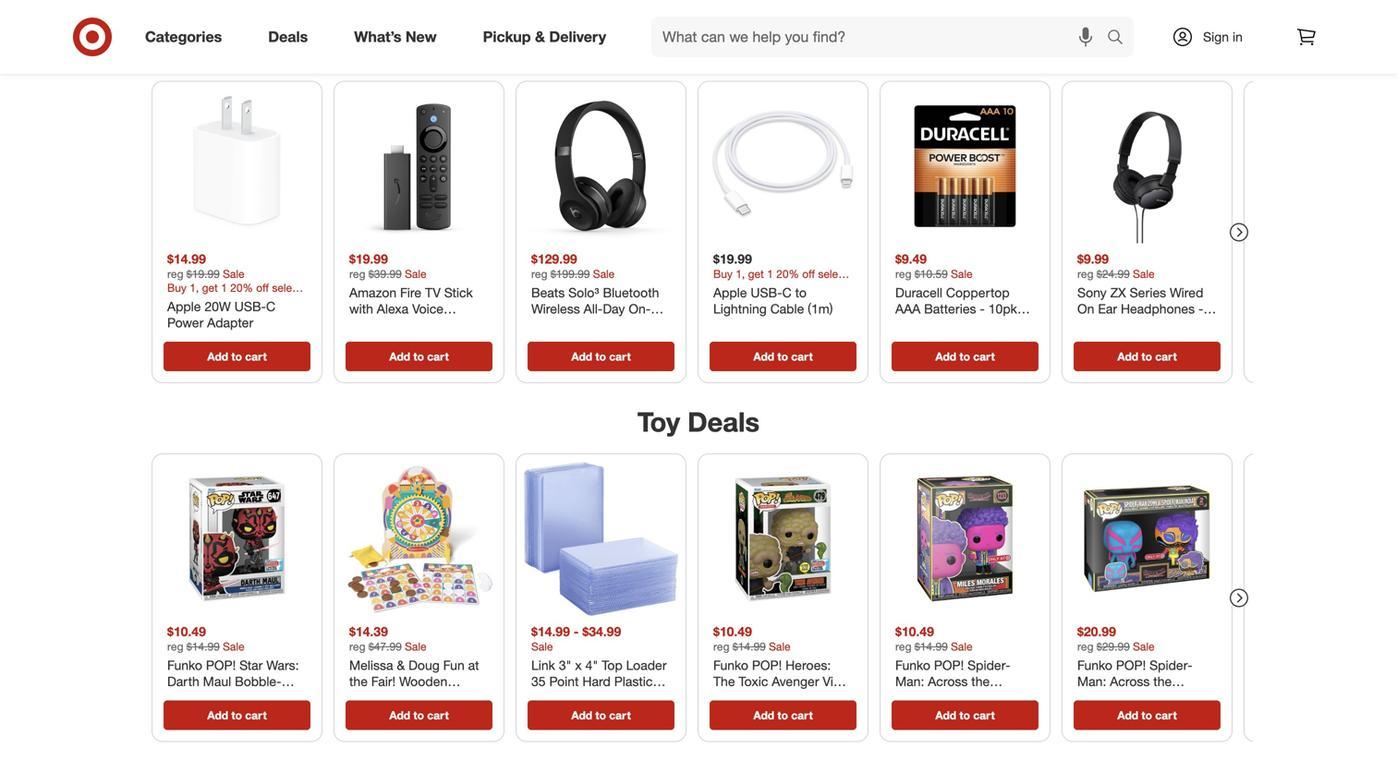 Task type: vqa. For each thing, say whether or not it's contained in the screenshot.
The A: corresponding to A: Thank you for your question! It is possible in transit the product could have settled. However, our Shea Sugar Scrubs do not come with a seal beneath the lid.
no



Task type: locate. For each thing, give the bounding box(es) containing it.
add down the $47.99
[[389, 709, 410, 723]]

black
[[618, 317, 650, 333], [1078, 317, 1110, 333]]

add to cart for duracell coppertop aaa batteries - 10pk alkaline battery image in the top of the page
[[936, 350, 995, 364]]

wired
[[1170, 284, 1204, 301]]

star
[[239, 658, 263, 674]]

add down adapter
[[207, 350, 228, 364]]

funko inside '$10.49 reg $14.99 sale funko pop! heroes: the toxic avenger vinyl figure'
[[714, 658, 749, 674]]

2 ear from the left
[[1098, 301, 1117, 317]]

add to cart button down (mdr-
[[1074, 342, 1221, 371]]

sign in link
[[1156, 17, 1272, 57]]

cart for link 3" x 4" top loader 35 point hard plastic for collectible trading cards image's add to cart 'button'
[[609, 709, 631, 723]]

1 horizontal spatial headphones
[[1121, 301, 1195, 317]]

apple usb-c to lightning cable (1m) image
[[706, 89, 860, 243]]

add to cart down $39.99 in the top of the page
[[389, 350, 449, 364]]

add for funko pop! spider-man: across the spiderverse – mile morales (target exclusive) image
[[936, 709, 957, 723]]

0 horizontal spatial funko
[[167, 658, 202, 674]]

0 horizontal spatial headphones
[[531, 317, 606, 333]]

add to cart button down $29.99
[[1074, 701, 1221, 731]]

apple 20w usb-c power adapter image
[[160, 89, 314, 243]]

add to cart for funko pop! star wars: darth maul bobble-head image
[[207, 709, 267, 723]]

usb- inside apple usb-c to lightning cable (1m)
[[751, 284, 782, 301]]

reg inside $9.99 reg $24.99 sale sony zx series wired on ear headphones - black (mdr-zx110)
[[1078, 267, 1094, 281]]

new
[[406, 28, 437, 46]]

pop! inside '$10.49 reg $14.99 sale funko pop! heroes: the toxic avenger vinyl figure'
[[752, 658, 782, 674]]

cart
[[245, 350, 267, 364], [427, 350, 449, 364], [609, 350, 631, 364], [791, 350, 813, 364], [973, 350, 995, 364], [1156, 350, 1177, 364], [245, 709, 267, 723], [427, 709, 449, 723], [609, 709, 631, 723], [791, 709, 813, 723], [973, 709, 995, 723], [1156, 709, 1177, 723]]

ear right day
[[651, 301, 670, 317]]

add down $10.49 reg $14.99 sale
[[936, 709, 957, 723]]

apple inside apple 20w usb-c power adapter
[[167, 298, 201, 315]]

$10.49 for funko pop! heroes: the toxic avenger vinyl figure
[[714, 624, 752, 640]]

add to cart down $29.99
[[1118, 709, 1177, 723]]

$10.49 inside $10.49 reg $14.99 sale
[[896, 624, 934, 640]]

$199.99
[[551, 267, 590, 281]]

$10.59
[[915, 267, 948, 281]]

sale inside $20.99 reg $29.99 sale
[[1133, 640, 1155, 654]]

head
[[167, 690, 198, 706]]

search button
[[1099, 17, 1143, 61]]

deals for toy deals
[[688, 406, 760, 438]]

1 horizontal spatial $10.49
[[714, 624, 752, 640]]

add down battery
[[936, 350, 957, 364]]

avenger
[[772, 674, 819, 690]]

usb- right 20w
[[235, 298, 266, 315]]

$10.49 inside $10.49 reg $14.99 sale funko pop! star wars: darth maul bobble- head
[[167, 624, 206, 640]]

reg for $129.99 reg $199.99 sale beats solo³ bluetooth wireless all-day on-ear headphones - black
[[531, 267, 548, 281]]

add to cart button down battery
[[892, 342, 1039, 371]]

add down $39.99 in the top of the page
[[389, 350, 410, 364]]

add down cable
[[754, 350, 775, 364]]

add to cart down $10.49 reg $14.99 sale
[[936, 709, 995, 723]]

- inside $129.99 reg $199.99 sale beats solo³ bluetooth wireless all-day on-ear headphones - black
[[609, 317, 614, 333]]

sale inside $10.49 reg $14.99 sale funko pop! star wars: darth maul bobble- head
[[223, 640, 245, 654]]

reg inside $10.49 reg $14.99 sale funko pop! star wars: darth maul bobble- head
[[167, 640, 183, 654]]

add for beats solo³ bluetooth wireless all-day on-ear headphones - black "image"
[[571, 350, 593, 364]]

0 horizontal spatial $10.49
[[167, 624, 206, 640]]

headphones
[[1121, 301, 1195, 317], [531, 317, 606, 333]]

melissa & doug fun at the fair! wooden double-sided roulette & plinko games image
[[342, 462, 496, 617]]

add to cart down 'avenger'
[[754, 709, 813, 723]]

sale inside $9.99 reg $24.99 sale sony zx series wired on ear headphones - black (mdr-zx110)
[[1133, 267, 1155, 281]]

figure
[[714, 690, 749, 706]]

c inside apple usb-c to lightning cable (1m)
[[782, 284, 792, 301]]

- right zx110)
[[1199, 301, 1204, 317]]

pop! left heroes:
[[752, 658, 782, 674]]

add to cart
[[207, 350, 267, 364], [389, 350, 449, 364], [571, 350, 631, 364], [754, 350, 813, 364], [936, 350, 995, 364], [1118, 350, 1177, 364], [207, 709, 267, 723], [389, 709, 449, 723], [571, 709, 631, 723], [754, 709, 813, 723], [936, 709, 995, 723], [1118, 709, 1177, 723]]

to for duracell coppertop aaa batteries - 10pk alkaline battery image in the top of the page
[[960, 350, 970, 364]]

1 horizontal spatial pop!
[[752, 658, 782, 674]]

darth
[[167, 674, 199, 690]]

add to cart button down all-
[[528, 342, 675, 371]]

3 $10.49 from the left
[[896, 624, 934, 640]]

cart for add to cart 'button' corresponding to duracell coppertop aaa batteries - 10pk alkaline battery image in the top of the page
[[973, 350, 995, 364]]

$47.99
[[369, 640, 402, 654]]

1 funko from the left
[[167, 658, 202, 674]]

to for beats solo³ bluetooth wireless all-day on-ear headphones - black "image"
[[596, 350, 606, 364]]

black inside $129.99 reg $199.99 sale beats solo³ bluetooth wireless all-day on-ear headphones - black
[[618, 317, 650, 333]]

1 black from the left
[[618, 317, 650, 333]]

add down $29.99
[[1118, 709, 1139, 723]]

0 horizontal spatial ear
[[651, 301, 670, 317]]

cart for add to cart 'button' for funko pop! spider-man: across the spiderverse – mile morales (target exclusive) image
[[973, 709, 995, 723]]

2 $10.49 from the left
[[714, 624, 752, 640]]

reg for $10.49 reg $14.99 sale
[[896, 640, 912, 654]]

carousel region containing toy deals
[[144, 391, 1397, 750]]

$10.49 reg $14.99 sale funko pop! heroes: the toxic avenger vinyl figure
[[714, 624, 850, 706]]

deals for electronics deals
[[738, 32, 810, 65]]

apple inside apple usb-c to lightning cable (1m)
[[714, 284, 747, 301]]

wireless
[[531, 301, 580, 317]]

$34.99
[[583, 624, 621, 640]]

c right adapter
[[266, 298, 276, 315]]

c
[[782, 284, 792, 301], [266, 298, 276, 315]]

$9.49 reg $10.59 sale duracell coppertop aaa batteries - 10pk alkaline battery
[[896, 251, 1017, 333]]

add to cart for funko pop! spider-man: across the spiderverse 2pk – spider-man 2099 & spider-man india (target exclusive) 'image'
[[1118, 709, 1177, 723]]

add to cart button down 'avenger'
[[710, 701, 857, 731]]

reg for $9.49 reg $10.59 sale duracell coppertop aaa batteries - 10pk alkaline battery
[[896, 267, 912, 281]]

add to cart button for beats solo³ bluetooth wireless all-day on-ear headphones - black "image"
[[528, 342, 675, 371]]

$19.99 reg $39.99 sale
[[349, 251, 427, 281]]

pop! inside $10.49 reg $14.99 sale funko pop! star wars: darth maul bobble- head
[[206, 658, 236, 674]]

add to cart for sony zx series wired on ear headphones - black (mdr-zx110) image
[[1118, 350, 1177, 364]]

reg inside $20.99 reg $29.99 sale
[[1078, 640, 1094, 654]]

0 horizontal spatial $19.99
[[187, 267, 220, 281]]

add down toxic
[[754, 709, 775, 723]]

power
[[167, 315, 204, 331]]

0 horizontal spatial black
[[618, 317, 650, 333]]

pop!
[[206, 658, 236, 674], [752, 658, 782, 674]]

pickup & delivery
[[483, 28, 606, 46]]

usb- left (1m)
[[751, 284, 782, 301]]

to for apple 20w usb-c power adapter image
[[231, 350, 242, 364]]

- left 10pk
[[980, 301, 985, 317]]

add down all-
[[571, 350, 593, 364]]

to for sony zx series wired on ear headphones - black (mdr-zx110) image
[[1142, 350, 1152, 364]]

2 black from the left
[[1078, 317, 1110, 333]]

1 pop! from the left
[[206, 658, 236, 674]]

funko up head
[[167, 658, 202, 674]]

add to cart button down cable
[[710, 342, 857, 371]]

add for funko pop! heroes: the toxic avenger vinyl figure image
[[754, 709, 775, 723]]

2 horizontal spatial $10.49
[[896, 624, 934, 640]]

add to cart down all-
[[571, 350, 631, 364]]

funko
[[167, 658, 202, 674], [714, 658, 749, 674]]

to for "amazon fire tv stick with alexa voice remote (includes tv controls) | dolby atmos audio | 2020 release" image
[[414, 350, 424, 364]]

c left (1m)
[[782, 284, 792, 301]]

alkaline
[[896, 317, 940, 333]]

ear inside $129.99 reg $199.99 sale beats solo³ bluetooth wireless all-day on-ear headphones - black
[[651, 301, 670, 317]]

funko for darth
[[167, 658, 202, 674]]

cart for add to cart 'button' for funko pop! heroes: the toxic avenger vinyl figure image
[[791, 709, 813, 723]]

add to cart down battery
[[936, 350, 995, 364]]

add for sony zx series wired on ear headphones - black (mdr-zx110) image
[[1118, 350, 1139, 364]]

sale inside "$19.99 reg $39.99 sale"
[[405, 267, 427, 281]]

add to cart button down $14.99 - $34.99 sale
[[528, 701, 675, 731]]

- right all-
[[609, 317, 614, 333]]

1 horizontal spatial usb-
[[751, 284, 782, 301]]

2 horizontal spatial $19.99
[[714, 251, 752, 267]]

1 horizontal spatial black
[[1078, 317, 1110, 333]]

1 $10.49 from the left
[[167, 624, 206, 640]]

add to cart button down $39.99 in the top of the page
[[346, 342, 493, 371]]

(1m)
[[808, 301, 833, 317]]

add to cart button
[[164, 342, 311, 371], [346, 342, 493, 371], [528, 342, 675, 371], [710, 342, 857, 371], [892, 342, 1039, 371], [1074, 342, 1221, 371], [164, 701, 311, 731], [346, 701, 493, 731], [528, 701, 675, 731], [710, 701, 857, 731], [892, 701, 1039, 731], [1074, 701, 1221, 731]]

cart for add to cart 'button' related to beats solo³ bluetooth wireless all-day on-ear headphones - black "image"
[[609, 350, 631, 364]]

bobble-
[[235, 674, 281, 690]]

apple usb-c to lightning cable (1m)
[[714, 284, 833, 317]]

$29.99
[[1097, 640, 1130, 654]]

- inside $9.49 reg $10.59 sale duracell coppertop aaa batteries - 10pk alkaline battery
[[980, 301, 985, 317]]

reg
[[167, 267, 183, 281], [349, 267, 366, 281], [531, 267, 548, 281], [896, 267, 912, 281], [1078, 267, 1094, 281], [167, 640, 183, 654], [349, 640, 366, 654], [714, 640, 730, 654], [896, 640, 912, 654], [1078, 640, 1094, 654]]

wars:
[[266, 658, 299, 674]]

2 carousel region from the top
[[144, 391, 1397, 750]]

cart for the melissa & doug fun at the fair! wooden double-sided roulette & plinko games image add to cart 'button'
[[427, 709, 449, 723]]

add to cart down maul
[[207, 709, 267, 723]]

toy
[[638, 406, 680, 438]]

apple left cable
[[714, 284, 747, 301]]

$14.99 inside $10.49 reg $14.99 sale
[[915, 640, 948, 654]]

sale for $10.49 reg $14.99 sale
[[951, 640, 973, 654]]

add to cart button down $10.49 reg $14.99 sale
[[892, 701, 1039, 731]]

delivery
[[549, 28, 606, 46]]

add down maul
[[207, 709, 228, 723]]

ear right on
[[1098, 301, 1117, 317]]

apple
[[714, 284, 747, 301], [167, 298, 201, 315]]

usb-
[[751, 284, 782, 301], [235, 298, 266, 315]]

- inside $9.99 reg $24.99 sale sony zx series wired on ear headphones - black (mdr-zx110)
[[1199, 301, 1204, 317]]

$14.99 inside $10.49 reg $14.99 sale funko pop! star wars: darth maul bobble- head
[[187, 640, 220, 654]]

funko up figure
[[714, 658, 749, 674]]

reg inside "$19.99 reg $39.99 sale"
[[349, 267, 366, 281]]

-
[[980, 301, 985, 317], [1199, 301, 1204, 317], [609, 317, 614, 333], [574, 624, 579, 640]]

add to cart button for link 3" x 4" top loader 35 point hard plastic for collectible trading cards image
[[528, 701, 675, 731]]

$19.99
[[349, 251, 388, 267], [714, 251, 752, 267], [187, 267, 220, 281]]

1 horizontal spatial $19.99
[[349, 251, 388, 267]]

sale inside '$10.49 reg $14.99 sale funko pop! heroes: the toxic avenger vinyl figure'
[[769, 640, 791, 654]]

cart for add to cart 'button' associated with apple usb-c to lightning cable (1m) image
[[791, 350, 813, 364]]

aaa
[[896, 301, 921, 317]]

carousel region
[[144, 18, 1397, 391], [144, 391, 1397, 750]]

cart for add to cart 'button' corresponding to apple 20w usb-c power adapter image
[[245, 350, 267, 364]]

day
[[603, 301, 625, 317]]

reg inside $129.99 reg $199.99 sale beats solo³ bluetooth wireless all-day on-ear headphones - black
[[531, 267, 548, 281]]

sale for $14.99 - $34.99 sale
[[531, 640, 553, 654]]

series
[[1130, 284, 1167, 301]]

add to cart for apple usb-c to lightning cable (1m) image
[[754, 350, 813, 364]]

$19.99 inside $14.99 reg $19.99 sale
[[187, 267, 220, 281]]

black inside $9.99 reg $24.99 sale sony zx series wired on ear headphones - black (mdr-zx110)
[[1078, 317, 1110, 333]]

add to cart for funko pop! spider-man: across the spiderverse – mile morales (target exclusive) image
[[936, 709, 995, 723]]

add to cart for beats solo³ bluetooth wireless all-day on-ear headphones - black "image"
[[571, 350, 631, 364]]

$14.39
[[349, 624, 388, 640]]

2 pop! from the left
[[752, 658, 782, 674]]

0 horizontal spatial usb-
[[235, 298, 266, 315]]

add to cart down $14.99 - $34.99 sale
[[571, 709, 631, 723]]

1 horizontal spatial c
[[782, 284, 792, 301]]

to for funko pop! heroes: the toxic avenger vinyl figure image
[[778, 709, 788, 723]]

add to cart button for "amazon fire tv stick with alexa voice remote (includes tv controls) | dolby atmos audio | 2020 release" image
[[346, 342, 493, 371]]

$10.49 inside '$10.49 reg $14.99 sale funko pop! heroes: the toxic avenger vinyl figure'
[[714, 624, 752, 640]]

reg inside '$10.49 reg $14.99 sale funko pop! heroes: the toxic avenger vinyl figure'
[[714, 640, 730, 654]]

add for apple 20w usb-c power adapter image
[[207, 350, 228, 364]]

$19.99 for $19.99
[[714, 251, 752, 267]]

1 horizontal spatial funko
[[714, 658, 749, 674]]

10pk
[[989, 301, 1017, 317]]

add to cart button for funko pop! star wars: darth maul bobble-head image
[[164, 701, 311, 731]]

electronics
[[587, 32, 731, 65]]

1 horizontal spatial apple
[[714, 284, 747, 301]]

pickup & delivery link
[[467, 17, 629, 57]]

funko pop! spider-man: across the spiderverse 2pk – spider-man 2099 & spider-man india (target exclusive) image
[[1070, 462, 1225, 617]]

sale inside $14.39 reg $47.99 sale
[[405, 640, 427, 654]]

sale inside $9.49 reg $10.59 sale duracell coppertop aaa batteries - 10pk alkaline battery
[[951, 267, 973, 281]]

sale inside $10.49 reg $14.99 sale
[[951, 640, 973, 654]]

to for funko pop! spider-man: across the spiderverse – mile morales (target exclusive) image
[[960, 709, 970, 723]]

sale inside $129.99 reg $199.99 sale beats solo³ bluetooth wireless all-day on-ear headphones - black
[[593, 267, 615, 281]]

on
[[1078, 301, 1095, 317]]

add to cart down the $47.99
[[389, 709, 449, 723]]

funko inside $10.49 reg $14.99 sale funko pop! star wars: darth maul bobble- head
[[167, 658, 202, 674]]

sale inside $14.99 - $34.99 sale
[[531, 640, 553, 654]]

1 carousel region from the top
[[144, 18, 1397, 391]]

$10.49
[[167, 624, 206, 640], [714, 624, 752, 640], [896, 624, 934, 640]]

deals
[[268, 28, 308, 46], [738, 32, 810, 65], [688, 406, 760, 438]]

sale inside $14.99 reg $19.99 sale
[[223, 267, 245, 281]]

add to cart button for apple usb-c to lightning cable (1m) image
[[710, 342, 857, 371]]

to for the melissa & doug fun at the fair! wooden double-sided roulette & plinko games image
[[414, 709, 424, 723]]

to inside apple usb-c to lightning cable (1m)
[[795, 284, 807, 301]]

add down (mdr-
[[1118, 350, 1139, 364]]

reg for $10.49 reg $14.99 sale funko pop! heroes: the toxic avenger vinyl figure
[[714, 640, 730, 654]]

sale
[[223, 267, 245, 281], [405, 267, 427, 281], [593, 267, 615, 281], [951, 267, 973, 281], [1133, 267, 1155, 281], [223, 640, 245, 654], [405, 640, 427, 654], [531, 640, 553, 654], [769, 640, 791, 654], [951, 640, 973, 654], [1133, 640, 1155, 654]]

What can we help you find? suggestions appear below search field
[[652, 17, 1112, 57]]

funko pop! star wars: darth maul bobble-head image
[[160, 462, 314, 617]]

0 horizontal spatial pop!
[[206, 658, 236, 674]]

0 horizontal spatial apple
[[167, 298, 201, 315]]

reg inside $9.49 reg $10.59 sale duracell coppertop aaa batteries - 10pk alkaline battery
[[896, 267, 912, 281]]

- left $34.99
[[574, 624, 579, 640]]

pop! left "star"
[[206, 658, 236, 674]]

add to cart down adapter
[[207, 350, 267, 364]]

usb- inside apple 20w usb-c power adapter
[[235, 298, 266, 315]]

reg inside $14.99 reg $19.99 sale
[[167, 267, 183, 281]]

$14.99 inside '$10.49 reg $14.99 sale funko pop! heroes: the toxic avenger vinyl figure'
[[733, 640, 766, 654]]

sony zx series wired on ear headphones - black (mdr-zx110) image
[[1070, 89, 1225, 243]]

reg inside $14.39 reg $47.99 sale
[[349, 640, 366, 654]]

add to cart down (mdr-
[[1118, 350, 1177, 364]]

add for link 3" x 4" top loader 35 point hard plastic for collectible trading cards image
[[571, 709, 593, 723]]

adapter
[[207, 315, 253, 331]]

add to cart button down maul
[[164, 701, 311, 731]]

2 funko from the left
[[714, 658, 749, 674]]

headphones inside $9.99 reg $24.99 sale sony zx series wired on ear headphones - black (mdr-zx110)
[[1121, 301, 1195, 317]]

beats solo³ bluetooth wireless all-day on-ear headphones - black image
[[524, 89, 678, 243]]

sale for $9.49 reg $10.59 sale duracell coppertop aaa batteries - 10pk alkaline battery
[[951, 267, 973, 281]]

ear
[[651, 301, 670, 317], [1098, 301, 1117, 317]]

pickup
[[483, 28, 531, 46]]

black down bluetooth
[[618, 317, 650, 333]]

0 horizontal spatial c
[[266, 298, 276, 315]]

to
[[795, 284, 807, 301], [231, 350, 242, 364], [414, 350, 424, 364], [596, 350, 606, 364], [778, 350, 788, 364], [960, 350, 970, 364], [1142, 350, 1152, 364], [231, 709, 242, 723], [414, 709, 424, 723], [596, 709, 606, 723], [778, 709, 788, 723], [960, 709, 970, 723], [1142, 709, 1152, 723]]

1 ear from the left
[[651, 301, 670, 317]]

add to cart down cable
[[754, 350, 813, 364]]

funko for toxic
[[714, 658, 749, 674]]

vinyl
[[823, 674, 850, 690]]

to for apple usb-c to lightning cable (1m) image
[[778, 350, 788, 364]]

reg inside $10.49 reg $14.99 sale
[[896, 640, 912, 654]]

categories link
[[129, 17, 245, 57]]

1 horizontal spatial ear
[[1098, 301, 1117, 317]]

zx
[[1111, 284, 1126, 301]]

pop! for avenger
[[752, 658, 782, 674]]

add to cart button down the $47.99
[[346, 701, 493, 731]]

add down $14.99 - $34.99 sale
[[571, 709, 593, 723]]

$14.99
[[167, 251, 206, 267], [531, 624, 570, 640], [187, 640, 220, 654], [733, 640, 766, 654], [915, 640, 948, 654]]

sign
[[1203, 29, 1229, 45]]

$10.49 reg $14.99 sale
[[896, 624, 973, 654]]

$19.99 inside "$19.99 reg $39.99 sale"
[[349, 251, 388, 267]]

add to cart button down adapter
[[164, 342, 311, 371]]

black down sony
[[1078, 317, 1110, 333]]

apple left 20w
[[167, 298, 201, 315]]

apple for apple 20w usb-c power adapter
[[167, 298, 201, 315]]

heroes:
[[786, 658, 831, 674]]



Task type: describe. For each thing, give the bounding box(es) containing it.
to for funko pop! star wars: darth maul bobble-head image
[[231, 709, 242, 723]]

$10.49 for funko pop! star wars: darth maul bobble- head
[[167, 624, 206, 640]]

add to cart button for funko pop! heroes: the toxic avenger vinyl figure image
[[710, 701, 857, 731]]

$14.99 for funko pop! heroes: the toxic avenger vinyl figure
[[733, 640, 766, 654]]

duracell coppertop aaa batteries - 10pk alkaline battery image
[[888, 89, 1043, 243]]

carousel region containing electronics deals
[[144, 18, 1397, 391]]

$129.99
[[531, 251, 577, 267]]

cart for funko pop! star wars: darth maul bobble-head image add to cart 'button'
[[245, 709, 267, 723]]

lightning
[[714, 301, 767, 317]]

cart for add to cart 'button' related to sony zx series wired on ear headphones - black (mdr-zx110) image
[[1156, 350, 1177, 364]]

$39.99
[[369, 267, 402, 281]]

add to cart for link 3" x 4" top loader 35 point hard plastic for collectible trading cards image
[[571, 709, 631, 723]]

categories
[[145, 28, 222, 46]]

$14.99 for funko pop! star wars: darth maul bobble- head
[[187, 640, 220, 654]]

sale for $10.49 reg $14.99 sale funko pop! star wars: darth maul bobble- head
[[223, 640, 245, 654]]

add to cart for the melissa & doug fun at the fair! wooden double-sided roulette & plinko games image
[[389, 709, 449, 723]]

sony
[[1078, 284, 1107, 301]]

20w
[[205, 298, 231, 315]]

- inside $14.99 - $34.99 sale
[[574, 624, 579, 640]]

add to cart button for the melissa & doug fun at the fair! wooden double-sided roulette & plinko games image
[[346, 701, 493, 731]]

add to cart for "amazon fire tv stick with alexa voice remote (includes tv controls) | dolby atmos audio | 2020 release" image
[[389, 350, 449, 364]]

add for "amazon fire tv stick with alexa voice remote (includes tv controls) | dolby atmos audio | 2020 release" image
[[389, 350, 410, 364]]

$19.99 for $19.99 reg $39.99 sale
[[349, 251, 388, 267]]

$10.49 reg $14.99 sale funko pop! star wars: darth maul bobble- head
[[167, 624, 299, 706]]

sale for $129.99 reg $199.99 sale beats solo³ bluetooth wireless all-day on-ear headphones - black
[[593, 267, 615, 281]]

toy deals
[[638, 406, 760, 438]]

in
[[1233, 29, 1243, 45]]

add to cart for apple 20w usb-c power adapter image
[[207, 350, 267, 364]]

sale for $14.39 reg $47.99 sale
[[405, 640, 427, 654]]

cable
[[771, 301, 804, 317]]

battery
[[944, 317, 986, 333]]

add to cart button for funko pop! spider-man: across the spiderverse – mile morales (target exclusive) image
[[892, 701, 1039, 731]]

zx110)
[[1151, 317, 1192, 333]]

add to cart button for duracell coppertop aaa batteries - 10pk alkaline battery image in the top of the page
[[892, 342, 1039, 371]]

$14.99 - $34.99 sale
[[531, 624, 621, 654]]

what's new link
[[339, 17, 460, 57]]

add for funko pop! star wars: darth maul bobble-head image
[[207, 709, 228, 723]]

what's
[[354, 28, 402, 46]]

funko pop! heroes: the toxic avenger vinyl figure image
[[706, 462, 860, 617]]

pop! for maul
[[206, 658, 236, 674]]

bluetooth
[[603, 284, 659, 301]]

reg for $14.39 reg $47.99 sale
[[349, 640, 366, 654]]

electronics deals
[[587, 32, 810, 65]]

solo³
[[568, 284, 599, 301]]

beats
[[531, 284, 565, 301]]

the
[[714, 674, 735, 690]]

$24.99
[[1097, 267, 1130, 281]]

sale for $10.49 reg $14.99 sale funko pop! heroes: the toxic avenger vinyl figure
[[769, 640, 791, 654]]

reg for $19.99 reg $39.99 sale
[[349, 267, 366, 281]]

sale for $19.99 reg $39.99 sale
[[405, 267, 427, 281]]

coppertop
[[946, 284, 1010, 301]]

cart for add to cart 'button' related to funko pop! spider-man: across the spiderverse 2pk – spider-man 2099 & spider-man india (target exclusive) 'image'
[[1156, 709, 1177, 723]]

sale for $20.99 reg $29.99 sale
[[1133, 640, 1155, 654]]

add to cart button for apple 20w usb-c power adapter image
[[164, 342, 311, 371]]

add for the melissa & doug fun at the fair! wooden double-sided roulette & plinko games image
[[389, 709, 410, 723]]

add for funko pop! spider-man: across the spiderverse 2pk – spider-man 2099 & spider-man india (target exclusive) 'image'
[[1118, 709, 1139, 723]]

ear inside $9.99 reg $24.99 sale sony zx series wired on ear headphones - black (mdr-zx110)
[[1098, 301, 1117, 317]]

cart for add to cart 'button' corresponding to "amazon fire tv stick with alexa voice remote (includes tv controls) | dolby atmos audio | 2020 release" image
[[427, 350, 449, 364]]

reg for $20.99 reg $29.99 sale
[[1078, 640, 1094, 654]]

apple for apple usb-c to lightning cable (1m)
[[714, 284, 747, 301]]

c inside apple 20w usb-c power adapter
[[266, 298, 276, 315]]

amazon fire tv stick with alexa voice remote (includes tv controls) | dolby atmos audio | 2020 release image
[[342, 89, 496, 243]]

$14.99 for reg
[[915, 640, 948, 654]]

sale for $14.99 reg $19.99 sale
[[223, 267, 245, 281]]

all-
[[584, 301, 603, 317]]

reg for $10.49 reg $14.99 sale funko pop! star wars: darth maul bobble- head
[[167, 640, 183, 654]]

$9.99 reg $24.99 sale sony zx series wired on ear headphones - black (mdr-zx110)
[[1078, 251, 1204, 333]]

add to cart button for funko pop! spider-man: across the spiderverse 2pk – spider-man 2099 & spider-man india (target exclusive) 'image'
[[1074, 701, 1221, 731]]

maul
[[203, 674, 231, 690]]

add to cart for funko pop! heroes: the toxic avenger vinyl figure image
[[754, 709, 813, 723]]

$20.99
[[1078, 624, 1116, 640]]

batteries
[[924, 301, 976, 317]]

reg for $9.99 reg $24.99 sale sony zx series wired on ear headphones - black (mdr-zx110)
[[1078, 267, 1094, 281]]

to for link 3" x 4" top loader 35 point hard plastic for collectible trading cards image
[[596, 709, 606, 723]]

apple 20w usb-c power adapter
[[167, 298, 276, 331]]

&
[[535, 28, 545, 46]]

add for apple usb-c to lightning cable (1m) image
[[754, 350, 775, 364]]

deals link
[[253, 17, 331, 57]]

sale for $9.99 reg $24.99 sale sony zx series wired on ear headphones - black (mdr-zx110)
[[1133, 267, 1155, 281]]

reg for $14.99 reg $19.99 sale
[[167, 267, 183, 281]]

$14.99 inside $14.99 - $34.99 sale
[[531, 624, 570, 640]]

$14.39 reg $47.99 sale
[[349, 624, 427, 654]]

toxic
[[739, 674, 768, 690]]

sign in
[[1203, 29, 1243, 45]]

$10.49 for reg
[[896, 624, 934, 640]]

$9.49
[[896, 251, 927, 267]]

what's new
[[354, 28, 437, 46]]

duracell
[[896, 284, 943, 301]]

add for duracell coppertop aaa batteries - 10pk alkaline battery image in the top of the page
[[936, 350, 957, 364]]

to for funko pop! spider-man: across the spiderverse 2pk – spider-man 2099 & spider-man india (target exclusive) 'image'
[[1142, 709, 1152, 723]]

headphones inside $129.99 reg $199.99 sale beats solo³ bluetooth wireless all-day on-ear headphones - black
[[531, 317, 606, 333]]

search
[[1099, 30, 1143, 48]]

$129.99 reg $199.99 sale beats solo³ bluetooth wireless all-day on-ear headphones - black
[[531, 251, 670, 333]]

funko pop! spider-man: across the spiderverse – mile morales (target exclusive) image
[[888, 462, 1043, 617]]

$20.99 reg $29.99 sale
[[1078, 624, 1155, 654]]

$14.99 reg $19.99 sale
[[167, 251, 245, 281]]

link 3" x 4" top loader 35 point hard plastic for collectible trading cards image
[[524, 462, 678, 617]]

on-
[[629, 301, 651, 317]]

(mdr-
[[1114, 317, 1151, 333]]

$9.99
[[1078, 251, 1109, 267]]

add to cart button for sony zx series wired on ear headphones - black (mdr-zx110) image
[[1074, 342, 1221, 371]]

$14.99 inside $14.99 reg $19.99 sale
[[167, 251, 206, 267]]



